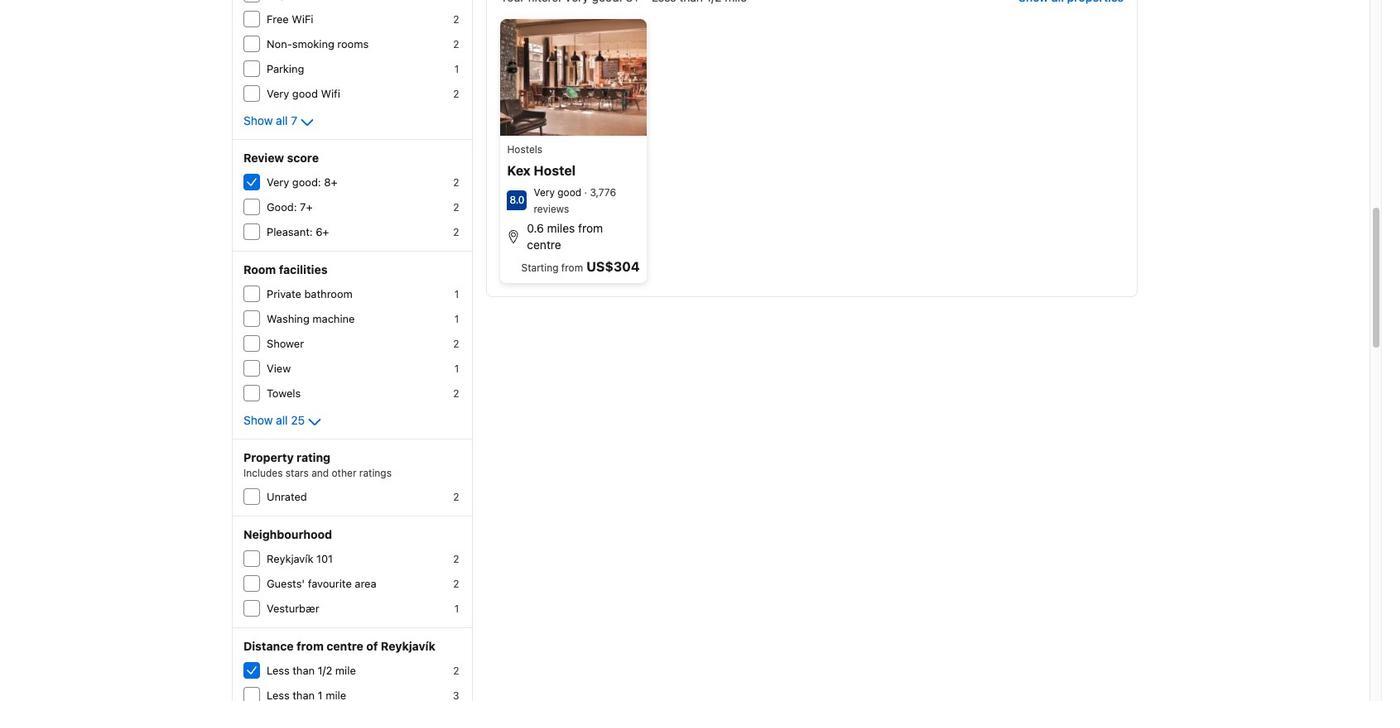 Task type: vqa. For each thing, say whether or not it's contained in the screenshot.
the bottom way
no



Task type: locate. For each thing, give the bounding box(es) containing it.
25
[[291, 413, 305, 427]]

pleasant:
[[267, 225, 313, 239]]

2 show from the top
[[244, 413, 273, 427]]

1 1 from the top
[[455, 63, 459, 75]]

show for show all 25
[[244, 413, 273, 427]]

101
[[316, 553, 333, 566]]

mile
[[335, 664, 356, 678]]

very up reviews
[[534, 186, 555, 199]]

5 2 from the top
[[453, 201, 459, 214]]

good
[[292, 87, 318, 100], [558, 186, 582, 199]]

starting
[[521, 262, 559, 274]]

2 for less than 1/2 mile
[[453, 665, 459, 678]]

distance from centre of reykjavík
[[244, 639, 436, 654]]

reykjavík down neighbourhood
[[267, 553, 314, 566]]

1 horizontal spatial centre
[[527, 238, 561, 252]]

centre up mile on the bottom left
[[327, 639, 364, 654]]

1 vertical spatial from
[[562, 262, 583, 274]]

wifi
[[292, 12, 314, 26]]

reykjavík 101
[[267, 553, 333, 566]]

1 vertical spatial all
[[276, 413, 288, 427]]

of
[[366, 639, 378, 654]]

5 1 from the top
[[455, 603, 459, 615]]

7 2 from the top
[[453, 338, 459, 350]]

9 2 from the top
[[453, 491, 459, 504]]

2 1 from the top
[[455, 288, 459, 301]]

show down the "towels"
[[244, 413, 273, 427]]

all for 25
[[276, 413, 288, 427]]

7+
[[300, 200, 313, 214]]

from right miles
[[578, 221, 603, 235]]

all left 25
[[276, 413, 288, 427]]

all
[[276, 113, 288, 128], [276, 413, 288, 427]]

score
[[287, 151, 319, 165]]

2 for pleasant: 6+
[[453, 226, 459, 239]]

hostels kex hostel
[[507, 143, 576, 178]]

very for very good wifi
[[267, 87, 289, 100]]

2 all from the top
[[276, 413, 288, 427]]

all for 7
[[276, 113, 288, 128]]

2 for very good wifi
[[453, 88, 459, 100]]

0 horizontal spatial centre
[[327, 639, 364, 654]]

rating
[[297, 451, 331, 465]]

2
[[453, 13, 459, 26], [453, 38, 459, 51], [453, 88, 459, 100], [453, 176, 459, 189], [453, 201, 459, 214], [453, 226, 459, 239], [453, 338, 459, 350], [453, 388, 459, 400], [453, 491, 459, 504], [453, 553, 459, 566], [453, 578, 459, 591], [453, 665, 459, 678]]

1 for vesturbær
[[455, 603, 459, 615]]

show all 7 button
[[244, 113, 317, 133]]

1 all from the top
[[276, 113, 288, 128]]

1 vertical spatial good
[[558, 186, 582, 199]]

review score
[[244, 151, 319, 165]]

3 1 from the top
[[455, 313, 459, 326]]

12 2 from the top
[[453, 665, 459, 678]]

2 for non-smoking rooms
[[453, 38, 459, 51]]

4 2 from the top
[[453, 176, 459, 189]]

miles
[[547, 221, 575, 235]]

show
[[244, 113, 273, 128], [244, 413, 273, 427]]

reykjavík
[[267, 553, 314, 566], [381, 639, 436, 654]]

very down the parking
[[267, 87, 289, 100]]

10 2 from the top
[[453, 553, 459, 566]]

centre down 0.6
[[527, 238, 561, 252]]

view
[[267, 362, 291, 375]]

show all 25
[[244, 413, 305, 427]]

0 horizontal spatial good
[[292, 87, 318, 100]]

1 horizontal spatial good
[[558, 186, 582, 199]]

washing machine
[[267, 312, 355, 326]]

kex
[[507, 163, 531, 178]]

good:
[[292, 176, 321, 189]]

towels
[[267, 387, 301, 400]]

and
[[312, 467, 329, 480]]

from
[[578, 221, 603, 235], [562, 262, 583, 274], [297, 639, 324, 654]]

free wifi
[[267, 12, 314, 26]]

0 vertical spatial show
[[244, 113, 273, 128]]

2 for reykjavík 101
[[453, 553, 459, 566]]

2 vertical spatial from
[[297, 639, 324, 654]]

6 2 from the top
[[453, 226, 459, 239]]

1 for washing machine
[[455, 313, 459, 326]]

guests' favourite area
[[267, 577, 377, 591]]

from inside starting from us$304
[[562, 262, 583, 274]]

very
[[267, 87, 289, 100], [267, 176, 289, 189], [534, 186, 555, 199]]

0 vertical spatial all
[[276, 113, 288, 128]]

very good: 8+
[[267, 176, 338, 189]]

from down 0.6 miles from centre
[[562, 262, 583, 274]]

good left the wifi
[[292, 87, 318, 100]]

room facilities
[[244, 263, 328, 277]]

good for very good wifi
[[292, 87, 318, 100]]

8 2 from the top
[[453, 388, 459, 400]]

2 for very good: 8+
[[453, 176, 459, 189]]

washing
[[267, 312, 310, 326]]

very down review score at the top left of the page
[[267, 176, 289, 189]]

3 2 from the top
[[453, 88, 459, 100]]

4 1 from the top
[[455, 363, 459, 375]]

1 show from the top
[[244, 113, 273, 128]]

all left 7
[[276, 113, 288, 128]]

8+
[[324, 176, 338, 189]]

1 vertical spatial show
[[244, 413, 273, 427]]

reviews
[[534, 203, 569, 215]]

1 vertical spatial centre
[[327, 639, 364, 654]]

very good element
[[534, 186, 582, 199]]

11 2 from the top
[[453, 578, 459, 591]]

reykjavík right of
[[381, 639, 436, 654]]

property rating includes stars and other ratings
[[244, 451, 392, 480]]

0 vertical spatial reykjavík
[[267, 553, 314, 566]]

less than 1/2 mile
[[267, 664, 356, 678]]

from up less than 1/2 mile
[[297, 639, 324, 654]]

1
[[455, 63, 459, 75], [455, 288, 459, 301], [455, 313, 459, 326], [455, 363, 459, 375], [455, 603, 459, 615]]

0 vertical spatial from
[[578, 221, 603, 235]]

centre inside 0.6 miles from centre
[[527, 238, 561, 252]]

2 for towels
[[453, 388, 459, 400]]

from inside 0.6 miles from centre
[[578, 221, 603, 235]]

non-smoking rooms
[[267, 37, 369, 51]]

show left 7
[[244, 113, 273, 128]]

2 2 from the top
[[453, 38, 459, 51]]

0 vertical spatial good
[[292, 87, 318, 100]]

1 for parking
[[455, 63, 459, 75]]

property
[[244, 451, 294, 465]]

1 vertical spatial reykjavík
[[381, 639, 436, 654]]

0 vertical spatial centre
[[527, 238, 561, 252]]

1 2 from the top
[[453, 13, 459, 26]]

2 for good: 7+
[[453, 201, 459, 214]]

private
[[267, 287, 301, 301]]

centre
[[527, 238, 561, 252], [327, 639, 364, 654]]

good up reviews
[[558, 186, 582, 199]]

very for very good: 8+
[[267, 176, 289, 189]]



Task type: describe. For each thing, give the bounding box(es) containing it.
0.6 miles from centre
[[527, 221, 603, 252]]

3,776
[[590, 186, 616, 199]]

show all 7
[[244, 113, 298, 128]]

neighbourhood
[[244, 528, 332, 542]]

favourite
[[308, 577, 352, 591]]

vesturbær
[[267, 602, 319, 615]]

0.6
[[527, 221, 544, 235]]

good: 7+
[[267, 200, 313, 214]]

8.0
[[510, 194, 525, 206]]

1 horizontal spatial reykjavík
[[381, 639, 436, 654]]

show all 25 button
[[244, 413, 325, 432]]

from for centre
[[297, 639, 324, 654]]

from for us$304
[[562, 262, 583, 274]]

8.0 element
[[507, 191, 527, 210]]

review
[[244, 151, 284, 165]]

unrated
[[267, 490, 307, 504]]

rooms
[[337, 37, 369, 51]]

pleasant: 6+
[[267, 225, 329, 239]]

machine
[[313, 312, 355, 326]]

other
[[332, 467, 357, 480]]

good:
[[267, 200, 297, 214]]

includes
[[244, 467, 283, 480]]

2 for unrated
[[453, 491, 459, 504]]

us$304
[[587, 259, 640, 274]]

private bathroom
[[267, 287, 353, 301]]

6+
[[316, 225, 329, 239]]

free
[[267, 12, 289, 26]]

non-
[[267, 37, 292, 51]]

very good
[[534, 186, 582, 199]]

ratings
[[359, 467, 392, 480]]

·
[[582, 186, 590, 199]]

hostels
[[507, 143, 543, 156]]

parking
[[267, 62, 304, 75]]

less
[[267, 664, 290, 678]]

distance
[[244, 639, 294, 654]]

good for very good
[[558, 186, 582, 199]]

show for show all 7
[[244, 113, 273, 128]]

area
[[355, 577, 377, 591]]

starting from us$304
[[521, 259, 640, 274]]

than
[[293, 664, 315, 678]]

bathroom
[[304, 287, 353, 301]]

room
[[244, 263, 276, 277]]

7
[[291, 113, 298, 128]]

smoking
[[292, 37, 334, 51]]

wifi
[[321, 87, 340, 100]]

3,776 reviews
[[534, 186, 616, 215]]

very good wifi
[[267, 87, 340, 100]]

shower
[[267, 337, 304, 350]]

1/2
[[318, 664, 332, 678]]

hostel
[[534, 163, 576, 178]]

stars
[[286, 467, 309, 480]]

0 horizontal spatial reykjavík
[[267, 553, 314, 566]]

1 for view
[[455, 363, 459, 375]]

guests'
[[267, 577, 305, 591]]

very for very good
[[534, 186, 555, 199]]

2 for free wifi
[[453, 13, 459, 26]]

facilities
[[279, 263, 328, 277]]

1 for private bathroom
[[455, 288, 459, 301]]

2 for shower
[[453, 338, 459, 350]]

2 for guests' favourite area
[[453, 578, 459, 591]]



